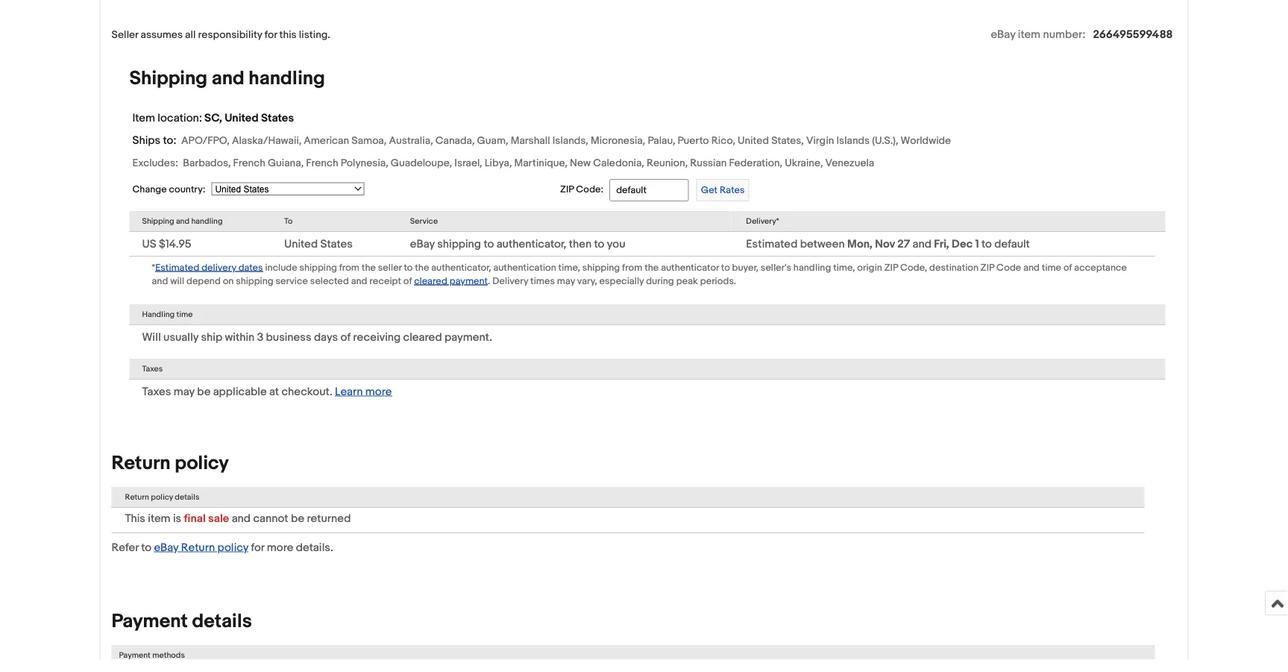 Task type: vqa. For each thing, say whether or not it's contained in the screenshot.
the to the middle
yes



Task type: locate. For each thing, give the bounding box(es) containing it.
ebay for ebay shipping to authenticator, then to you
[[410, 237, 435, 251]]

canada,
[[435, 134, 475, 147]]

2 horizontal spatial ebay
[[991, 28, 1016, 41]]

ebay left number:
[[991, 28, 1016, 41]]

payment left the methods
[[119, 650, 150, 660]]

the up the cleared payment 'link'
[[415, 262, 429, 273]]

details down refer to ebay return policy for more details.
[[192, 610, 252, 633]]

handling down "country:"
[[191, 216, 223, 226]]

time, up 'cleared payment . delivery times may vary, especially during peak periods.' at the top of the page
[[558, 262, 580, 273]]

1 vertical spatial details
[[192, 610, 252, 633]]

item for ebay
[[1018, 28, 1041, 41]]

1 horizontal spatial the
[[415, 262, 429, 273]]

shipping up the cleared payment 'link'
[[437, 237, 481, 251]]

0 horizontal spatial french
[[233, 157, 265, 169]]

0 horizontal spatial authenticator,
[[431, 262, 491, 273]]

1 vertical spatial may
[[174, 385, 195, 398]]

item
[[1018, 28, 1041, 41], [148, 512, 170, 525]]

handling
[[249, 67, 325, 90], [191, 216, 223, 226], [794, 262, 831, 273]]

responsibility
[[198, 28, 262, 41]]

1 horizontal spatial estimated
[[746, 237, 798, 251]]

listing.
[[299, 28, 330, 41]]

1 vertical spatial of
[[403, 275, 412, 287]]

and down *
[[152, 275, 168, 287]]

estimated between mon, nov 27 and fri, dec 1 to default
[[746, 237, 1030, 251]]

the up during
[[645, 262, 659, 273]]

rico,
[[711, 134, 735, 147]]

may down usually
[[174, 385, 195, 398]]

1 vertical spatial shipping and handling
[[142, 216, 223, 226]]

of right receipt
[[403, 275, 412, 287]]

on
[[223, 275, 234, 287]]

islands
[[837, 134, 870, 147]]

1 horizontal spatial from
[[622, 262, 643, 273]]

zip left code
[[981, 262, 995, 273]]

states up selected
[[320, 237, 353, 251]]

shipping up selected
[[299, 262, 337, 273]]

details up final
[[175, 492, 199, 502]]

during
[[646, 275, 674, 287]]

0 vertical spatial payment
[[112, 610, 188, 633]]

1 horizontal spatial time,
[[833, 262, 855, 273]]

2 horizontal spatial of
[[1064, 262, 1072, 273]]

cleared left payment
[[414, 275, 447, 287]]

ebay shipping to authenticator, then to you
[[410, 237, 626, 251]]

details
[[175, 492, 199, 502], [192, 610, 252, 633]]

authenticator, up payment
[[431, 262, 491, 273]]

2 from from the left
[[622, 262, 643, 273]]

2 vertical spatial ebay
[[154, 541, 179, 554]]

3 the from the left
[[645, 262, 659, 273]]

policy down this item is final sale and cannot be returned
[[217, 541, 248, 554]]

from up especially
[[622, 262, 643, 273]]

from up selected
[[339, 262, 360, 273]]

0 vertical spatial time
[[1042, 262, 1062, 273]]

to:
[[163, 133, 177, 147]]

be
[[197, 385, 211, 398], [291, 512, 304, 525]]

shipping down dates
[[236, 275, 274, 287]]

1 vertical spatial states
[[320, 237, 353, 251]]

service
[[410, 216, 438, 226]]

be right "cannot"
[[291, 512, 304, 525]]

return up return policy details
[[112, 452, 171, 475]]

1 french from the left
[[233, 157, 265, 169]]

micronesia,
[[591, 134, 645, 147]]

0 vertical spatial may
[[557, 275, 575, 287]]

zip left the code:
[[560, 184, 574, 196]]

handling down this
[[249, 67, 325, 90]]

1 horizontal spatial ebay
[[410, 237, 435, 251]]

handling down between
[[794, 262, 831, 273]]

1 horizontal spatial may
[[557, 275, 575, 287]]

shipping and handling up the sc,
[[129, 67, 325, 90]]

zip code:
[[560, 184, 604, 196]]

united right the sc,
[[225, 111, 259, 125]]

1 horizontal spatial states
[[320, 237, 353, 251]]

periods.
[[700, 275, 736, 287]]

2 horizontal spatial the
[[645, 262, 659, 273]]

1 vertical spatial return
[[125, 492, 149, 502]]

1 vertical spatial shipping
[[142, 216, 174, 226]]

2 french from the left
[[306, 157, 338, 169]]

0 vertical spatial authenticator,
[[497, 237, 566, 251]]

0 vertical spatial details
[[175, 492, 199, 502]]

estimated
[[746, 237, 798, 251], [155, 262, 199, 273]]

to left you
[[594, 237, 605, 251]]

days
[[314, 330, 338, 344]]

0 vertical spatial united
[[225, 111, 259, 125]]

final
[[184, 512, 206, 525]]

* estimated delivery dates
[[152, 262, 263, 273]]

1 vertical spatial taxes
[[142, 385, 171, 398]]

1 horizontal spatial more
[[365, 385, 392, 398]]

taxes may be applicable at checkout. learn more
[[142, 385, 392, 398]]

0 vertical spatial taxes
[[142, 364, 163, 374]]

1 vertical spatial more
[[267, 541, 294, 554]]

more down "cannot"
[[267, 541, 294, 554]]

1 horizontal spatial be
[[291, 512, 304, 525]]

the
[[362, 262, 376, 273], [415, 262, 429, 273], [645, 262, 659, 273]]

1 vertical spatial ebay
[[410, 237, 435, 251]]

2 horizontal spatial handling
[[794, 262, 831, 273]]

return down final
[[181, 541, 215, 554]]

rates
[[720, 184, 745, 196]]

of
[[1064, 262, 1072, 273], [403, 275, 412, 287], [341, 330, 351, 344]]

0 vertical spatial ebay
[[991, 28, 1016, 41]]

0 vertical spatial policy
[[175, 452, 229, 475]]

0 horizontal spatial from
[[339, 262, 360, 273]]

ebay down the service
[[410, 237, 435, 251]]

shipping up "vary,"
[[582, 262, 620, 273]]

1 horizontal spatial authenticator,
[[497, 237, 566, 251]]

receiving
[[353, 330, 401, 344]]

estimated up will
[[155, 262, 199, 273]]

0 vertical spatial return
[[112, 452, 171, 475]]

shipping up 'location:' at the left top
[[129, 67, 207, 90]]

may left "vary,"
[[557, 275, 575, 287]]

0 vertical spatial item
[[1018, 28, 1041, 41]]

shipping up us $14.95
[[142, 216, 174, 226]]

cleared left payment.
[[403, 330, 442, 344]]

0 horizontal spatial time,
[[558, 262, 580, 273]]

payment.
[[445, 330, 492, 344]]

american
[[304, 134, 349, 147]]

taxes for taxes may be applicable at checkout. learn more
[[142, 385, 171, 398]]

the left the seller
[[362, 262, 376, 273]]

0 horizontal spatial be
[[197, 385, 211, 398]]

time inside include shipping from the seller to the authenticator, authentication time, shipping from the authenticator to buyer, seller's handling time, origin zip code, destination zip code and time of acceptance and will depend on shipping service selected and receipt of
[[1042, 262, 1062, 273]]

at
[[269, 385, 279, 398]]

2 vertical spatial united
[[284, 237, 318, 251]]

us
[[142, 237, 156, 251]]

payment for payment details
[[112, 610, 188, 633]]

return up this
[[125, 492, 149, 502]]

0 vertical spatial states
[[261, 111, 294, 125]]

be left 'applicable'
[[197, 385, 211, 398]]

taxes for taxes
[[142, 364, 163, 374]]

is
[[173, 512, 181, 525]]

more
[[365, 385, 392, 398], [267, 541, 294, 554]]

business
[[266, 330, 311, 344]]

default
[[995, 237, 1030, 251]]

return policy
[[112, 452, 229, 475]]

returned
[[307, 512, 351, 525]]

french
[[233, 157, 265, 169], [306, 157, 338, 169]]

1 vertical spatial policy
[[151, 492, 173, 502]]

shipping and handling up $14.95
[[142, 216, 223, 226]]

ukraine,
[[785, 157, 823, 169]]

time,
[[558, 262, 580, 273], [833, 262, 855, 273]]

french down the alaska/hawaii,
[[233, 157, 265, 169]]

more right learn
[[365, 385, 392, 398]]

and right code
[[1024, 262, 1040, 273]]

to up .
[[484, 237, 494, 251]]

1 vertical spatial be
[[291, 512, 304, 525]]

payment for payment methods
[[119, 650, 150, 660]]

of right days
[[341, 330, 351, 344]]

for left this
[[265, 28, 277, 41]]

0 horizontal spatial item
[[148, 512, 170, 525]]

and left receipt
[[351, 275, 367, 287]]

states up the alaska/hawaii,
[[261, 111, 294, 125]]

1 vertical spatial authenticator,
[[431, 262, 491, 273]]

1 from from the left
[[339, 262, 360, 273]]

2 the from the left
[[415, 262, 429, 273]]

0 vertical spatial be
[[197, 385, 211, 398]]

for down "cannot"
[[251, 541, 264, 554]]

1 horizontal spatial united
[[284, 237, 318, 251]]

0 horizontal spatial of
[[341, 330, 351, 344]]

1 taxes from the top
[[142, 364, 163, 374]]

payment
[[450, 275, 488, 287]]

payment up the payment methods
[[112, 610, 188, 633]]

ebay down is
[[154, 541, 179, 554]]

1 vertical spatial united
[[738, 134, 769, 147]]

.
[[488, 275, 490, 287]]

delivery*
[[746, 216, 779, 226]]

*
[[152, 262, 155, 273]]

policy up is
[[151, 492, 173, 502]]

cleared
[[414, 275, 447, 287], [403, 330, 442, 344]]

1 horizontal spatial zip
[[885, 262, 898, 273]]

to right "1"
[[982, 237, 992, 251]]

united
[[225, 111, 259, 125], [738, 134, 769, 147], [284, 237, 318, 251]]

taxes
[[142, 364, 163, 374], [142, 385, 171, 398]]

united down to
[[284, 237, 318, 251]]

item left number:
[[1018, 28, 1041, 41]]

from
[[339, 262, 360, 273], [622, 262, 643, 273]]

time right code
[[1042, 262, 1062, 273]]

0 vertical spatial handling
[[249, 67, 325, 90]]

1 vertical spatial item
[[148, 512, 170, 525]]

time up usually
[[176, 310, 193, 319]]

french down american
[[306, 157, 338, 169]]

seller
[[112, 28, 138, 41]]

zip right origin in the top right of the page
[[885, 262, 898, 273]]

learn more link
[[335, 385, 392, 398]]

for
[[265, 28, 277, 41], [251, 541, 264, 554]]

2 horizontal spatial united
[[738, 134, 769, 147]]

authenticator,
[[497, 237, 566, 251], [431, 262, 491, 273]]

delivery
[[492, 275, 528, 287]]

2 vertical spatial handling
[[794, 262, 831, 273]]

authenticator, up authentication
[[497, 237, 566, 251]]

item left is
[[148, 512, 170, 525]]

1 vertical spatial cleared
[[403, 330, 442, 344]]

details.
[[296, 541, 333, 554]]

selected
[[310, 275, 349, 287]]

2 taxes from the top
[[142, 385, 171, 398]]

barbados,
[[183, 157, 231, 169]]

0 horizontal spatial the
[[362, 262, 376, 273]]

policy for return policy details
[[151, 492, 173, 502]]

1 vertical spatial handling
[[191, 216, 223, 226]]

destination
[[930, 262, 979, 273]]

1 horizontal spatial french
[[306, 157, 338, 169]]

and right sale
[[232, 512, 251, 525]]

1 horizontal spatial item
[[1018, 28, 1041, 41]]

estimated delivery dates link
[[155, 260, 263, 274]]

estimated up seller's
[[746, 237, 798, 251]]

israel,
[[455, 157, 482, 169]]

1 vertical spatial payment
[[119, 650, 150, 660]]

martinique,
[[514, 157, 568, 169]]

time, left origin in the top right of the page
[[833, 262, 855, 273]]

0 horizontal spatial estimated
[[155, 262, 199, 273]]

1 vertical spatial estimated
[[155, 262, 199, 273]]

item location: sc, united states
[[132, 111, 294, 125]]

origin
[[857, 262, 882, 273]]

cleared payment . delivery times may vary, especially during peak periods.
[[414, 275, 736, 287]]

2 horizontal spatial zip
[[981, 262, 995, 273]]

libya,
[[485, 157, 512, 169]]

states,
[[771, 134, 804, 147]]

1 vertical spatial time
[[176, 310, 193, 319]]

authentication
[[493, 262, 556, 273]]

will usually ship within 3 business days of receiving cleared payment.
[[142, 330, 492, 344]]

1 horizontal spatial time
[[1042, 262, 1062, 273]]

number:
[[1043, 28, 1086, 41]]

united up federation,
[[738, 134, 769, 147]]

policy up return policy details
[[175, 452, 229, 475]]

0 vertical spatial shipping and handling
[[129, 67, 325, 90]]

of left the acceptance
[[1064, 262, 1072, 273]]



Task type: describe. For each thing, give the bounding box(es) containing it.
this item is final sale and cannot be returned
[[125, 512, 351, 525]]

27
[[898, 237, 910, 251]]

cleared payment link
[[414, 274, 488, 287]]

then
[[569, 237, 592, 251]]

authenticator, inside include shipping from the seller to the authenticator, authentication time, shipping from the authenticator to buyer, seller's handling time, origin zip code, destination zip code and time of acceptance and will depend on shipping service selected and receipt of
[[431, 262, 491, 273]]

handling inside include shipping from the seller to the authenticator, authentication time, shipping from the authenticator to buyer, seller's handling time, origin zip code, destination zip code and time of acceptance and will depend on shipping service selected and receipt of
[[794, 262, 831, 273]]

within
[[225, 330, 255, 344]]

times
[[530, 275, 555, 287]]

0 horizontal spatial more
[[267, 541, 294, 554]]

venezuela
[[825, 157, 874, 169]]

policy for return policy
[[175, 452, 229, 475]]

ships
[[132, 133, 160, 147]]

1 time, from the left
[[558, 262, 580, 273]]

dates
[[238, 262, 263, 273]]

266495599488
[[1093, 28, 1173, 41]]

united inside ships to: apo/fpo, alaska/hawaii, american samoa, australia, canada, guam, marshall islands, micronesia, palau, puerto rico, united states, virgin islands (u.s.), worldwide
[[738, 134, 769, 147]]

assumes
[[141, 28, 183, 41]]

0 vertical spatial estimated
[[746, 237, 798, 251]]

return for return policy
[[112, 452, 171, 475]]

checkout.
[[282, 385, 333, 398]]

code:
[[576, 184, 604, 196]]

sale
[[208, 512, 229, 525]]

guam,
[[477, 134, 508, 147]]

refer to ebay return policy for more details.
[[112, 541, 333, 554]]

1
[[975, 237, 979, 251]]

to right the seller
[[404, 262, 413, 273]]

barbados, french guiana, french polynesia, guadeloupe, israel, libya, martinique, new caledonia, reunion, russian federation, ukraine, venezuela
[[183, 157, 874, 169]]

include
[[265, 262, 297, 273]]

guiana,
[[268, 157, 304, 169]]

item for this
[[148, 512, 170, 525]]

united states
[[284, 237, 353, 251]]

return for return policy details
[[125, 492, 149, 502]]

us $14.95
[[142, 237, 191, 251]]

0 horizontal spatial states
[[261, 111, 294, 125]]

0 horizontal spatial handling
[[191, 216, 223, 226]]

(u.s.),
[[872, 134, 899, 147]]

this
[[279, 28, 297, 41]]

vary,
[[577, 275, 597, 287]]

reunion,
[[647, 157, 688, 169]]

payment methods
[[119, 650, 185, 660]]

and right 27
[[913, 237, 932, 251]]

palau,
[[648, 134, 675, 147]]

0 horizontal spatial ebay
[[154, 541, 179, 554]]

0 horizontal spatial time
[[176, 310, 193, 319]]

refer
[[112, 541, 139, 554]]

federation,
[[729, 157, 783, 169]]

code
[[997, 262, 1021, 273]]

apo/fpo,
[[181, 134, 230, 147]]

service
[[276, 275, 308, 287]]

get
[[701, 184, 718, 196]]

1 vertical spatial for
[[251, 541, 264, 554]]

1 horizontal spatial of
[[403, 275, 412, 287]]

depend
[[187, 275, 221, 287]]

to up the periods.
[[721, 262, 730, 273]]

2 vertical spatial return
[[181, 541, 215, 554]]

0 vertical spatial cleared
[[414, 275, 447, 287]]

worldwide
[[901, 134, 951, 147]]

to right refer
[[141, 541, 151, 554]]

ZIP Code: text field
[[610, 179, 689, 201]]

and up the sc,
[[212, 67, 244, 90]]

include shipping from the seller to the authenticator, authentication time, shipping from the authenticator to buyer, seller's handling time, origin zip code, destination zip code and time of acceptance and will depend on shipping service selected and receipt of
[[152, 262, 1127, 287]]

delivery
[[202, 262, 236, 273]]

1 the from the left
[[362, 262, 376, 273]]

alaska/hawaii,
[[232, 134, 302, 147]]

samoa,
[[352, 134, 387, 147]]

fri,
[[934, 237, 949, 251]]

seller's
[[761, 262, 791, 273]]

location:
[[158, 111, 202, 125]]

change
[[132, 183, 167, 195]]

3
[[257, 330, 264, 344]]

usually
[[163, 330, 199, 344]]

payment details
[[112, 610, 252, 633]]

seller
[[378, 262, 402, 273]]

return policy details
[[125, 492, 199, 502]]

caledonia,
[[593, 157, 644, 169]]

islands,
[[553, 134, 588, 147]]

new
[[570, 157, 591, 169]]

ebay item number: 266495599488
[[991, 28, 1173, 41]]

between
[[800, 237, 845, 251]]

methods
[[152, 650, 185, 660]]

cannot
[[253, 512, 288, 525]]

2 vertical spatial policy
[[217, 541, 248, 554]]

handling
[[142, 310, 175, 319]]

handling time
[[142, 310, 193, 319]]

and up $14.95
[[176, 216, 190, 226]]

excludes:
[[132, 157, 178, 169]]

0 horizontal spatial may
[[174, 385, 195, 398]]

1 horizontal spatial handling
[[249, 67, 325, 90]]

applicable
[[213, 385, 267, 398]]

0 vertical spatial more
[[365, 385, 392, 398]]

nov
[[875, 237, 895, 251]]

get rates button
[[696, 179, 749, 201]]

authenticator
[[661, 262, 719, 273]]

acceptance
[[1074, 262, 1127, 273]]

dec
[[952, 237, 973, 251]]

0 vertical spatial shipping
[[129, 67, 207, 90]]

2 time, from the left
[[833, 262, 855, 273]]

0 vertical spatial for
[[265, 28, 277, 41]]

country:
[[169, 183, 205, 195]]

0 horizontal spatial zip
[[560, 184, 574, 196]]

2 vertical spatial of
[[341, 330, 351, 344]]

code,
[[900, 262, 927, 273]]

0 horizontal spatial united
[[225, 111, 259, 125]]

item
[[132, 111, 155, 125]]

peak
[[676, 275, 698, 287]]

especially
[[599, 275, 644, 287]]

ships to: apo/fpo, alaska/hawaii, american samoa, australia, canada, guam, marshall islands, micronesia, palau, puerto rico, united states, virgin islands (u.s.), worldwide
[[132, 133, 951, 147]]

polynesia,
[[341, 157, 388, 169]]

0 vertical spatial of
[[1064, 262, 1072, 273]]

buyer,
[[732, 262, 759, 273]]

ebay for ebay item number: 266495599488
[[991, 28, 1016, 41]]

australia,
[[389, 134, 433, 147]]



